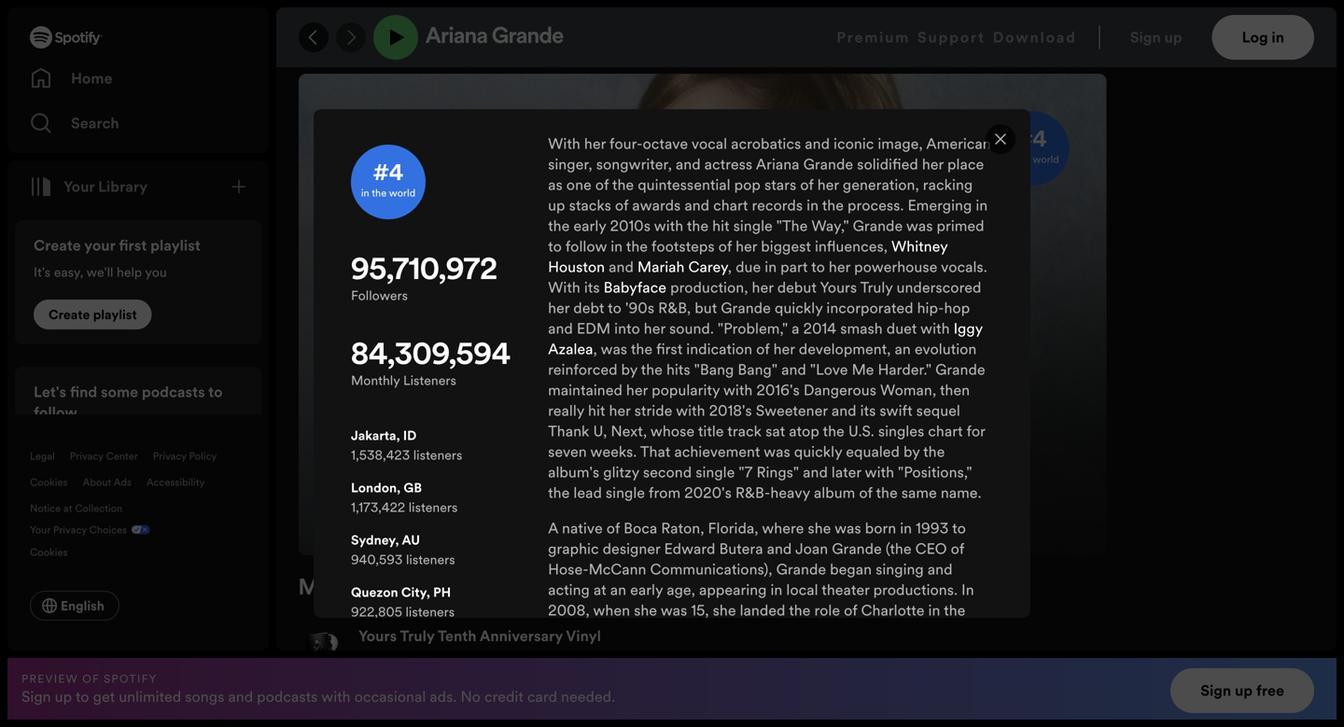 Task type: vqa. For each thing, say whether or not it's contained in the screenshot.
# row
no



Task type: describe. For each thing, give the bounding box(es) containing it.
powerhouse for , due in part to her powerhouse vocals. with its production, her debut yours truly underscored her debt to '90s r&b, but grande quickly incorporated hip-hop and edm into her sound. "problem," a 2014 smash duet with
[[642, 559, 726, 580]]

early for with her four-octave vocal acrobatics and iconic image, american singer, songwriter, and actress ariana grande solidified her place as one of the quintessential pop stars of her generation, racking up stacks of awards and chart records in the process. emerging in the early 2010s with the hit single "the way," grande was primed to follow in the footsteps of her biggest influences, and
[[601, 518, 634, 538]]

due for , due in part to her powerhouse vocals. with its
[[736, 257, 761, 277]]

create for your
[[34, 235, 81, 256]]

r&b, inside production, her debut yours truly underscored her debt to '90s r&b, but grande quickly incorporated hip-hop and edm into her sound. "problem," a 2014 smash duet with
[[658, 298, 691, 318]]

"problem," inside ', due in part to her powerhouse vocals. with its production, her debut yours truly underscored her debt to '90s r&b, but grande quickly incorporated hip-hop and edm into her sound. "problem," a 2014 smash duet with'
[[759, 600, 829, 621]]

ariana inside the top bar and user menu element
[[426, 26, 488, 49]]

same
[[901, 482, 937, 503]]

world for 95,710,972
[[389, 186, 416, 200]]

into inside production, her debut yours truly underscored her debt to '90s r&b, but grande quickly incorporated hip-hop and edm into her sound. "problem," a 2014 smash duet with
[[614, 318, 640, 339]]

her inside a native of boca raton, florida, where she was born in 1993 to graphic designer edward butera and joan grande (the ceo of hose-mccann communications), grande began singing and acting at an early age, appearing in local theater productions. in 2008, when she was 15, she landed the role of charlotte in the broadway production of 13; her performance was well-received, and she won a national youth theatre association award. following an appearance in the 2010
[[736, 621, 758, 641]]

which
[[605, 723, 646, 727]]

with inside with her four-octave vocal acrobatics and iconic image, american singer, songwriter, and actress ariana grande solidified her place as one of the quintessential pop stars of her generation, racking up stacks of awards and chart records in the process. emerging in the early 2010s with the hit single "the way," grande was primed to follow in the footsteps of her biggest influences,
[[548, 133, 580, 154]]

octave for with her four-octave vocal acrobatics and iconic image, american singer, songwriter, and actress ariana grande solidified her place as one of the quintessential pop stars of her generation, racking up stacks of awards and chart records in the process. emerging in the early 2010s with the hit single "the way," grande was primed to follow in the footsteps of her biggest influences, and
[[431, 456, 476, 477]]

0 horizontal spatial cat
[[746, 723, 770, 727]]

of inside preview of spotify sign up to get unlimited songs and podcasts with occasional ads. no credit card needed.
[[82, 671, 100, 686]]

at inside a native of boca raton, florida, where she was born in 1993 to graphic designer edward butera and joan grande (the ceo of hose-mccann communications), grande began singing and acting at an early age, appearing in local theater productions. in 2008, when she was 15, she landed the role of charlotte in the broadway production of 13; her performance was well-received, and she won a national youth theatre association award. following an appearance in the 2010
[[594, 580, 606, 600]]

youth
[[708, 641, 746, 662]]

production
[[619, 621, 693, 641]]

ads
[[114, 475, 131, 489]]

title
[[698, 421, 724, 441]]

she right where
[[808, 518, 831, 538]]

incorporated inside ', due in part to her powerhouse vocals. with its production, her debut yours truly underscored her debt to '90s r&b, but grande quickly incorporated hip-hop and edm into her sound. "problem," a 2014 smash duet with'
[[442, 600, 529, 621]]

create for playlist
[[49, 306, 90, 323]]

and inside preview of spotify sign up to get unlimited songs and podcasts with occasional ads. no credit card needed.
[[228, 686, 253, 707]]

0 vertical spatial cat
[[819, 682, 843, 703]]

reinforced
[[548, 359, 617, 380]]

84,309,594 monthly listeners
[[336, 428, 543, 449]]

edm inside ', due in part to her powerhouse vocals. with its production, her debut yours truly underscored her debt to '90s r&b, but grande quickly incorporated hip-hop and edm into her sound. "problem," a 2014 smash duet with'
[[618, 600, 652, 621]]

production, her debut yours truly underscored her debt to '90s r&b, but grande quickly incorporated hip-hop and edm into her sound. "problem," a 2014 smash duet with
[[548, 277, 981, 339]]

underscored inside ', due in part to her powerhouse vocals. with its production, her debut yours truly underscored her debt to '90s r&b, but grande quickly incorporated hip-hop and edm into her sound. "problem," a 2014 smash duet with'
[[629, 580, 714, 600]]

at inside -written musical cuba libre, grande was cast as cat valentine in the nickelodeon television program victorious. the show ran until 2012, at which time grande's cat valentine was spun off int
[[589, 723, 602, 727]]

spun
[[870, 723, 902, 727]]

edm inside production, her debut yours truly underscored her debt to '90s r&b, but grande quickly incorporated hip-hop and edm into her sound. "problem," a 2014 smash duet with
[[577, 318, 611, 339]]

award.
[[886, 641, 934, 662]]

yours inside production, her debut yours truly underscored her debt to '90s r&b, but grande quickly incorporated hip-hop and edm into her sound. "problem," a 2014 smash duet with
[[820, 277, 857, 298]]

when
[[593, 600, 630, 621]]

up inside sign up free button
[[1235, 680, 1253, 701]]

underscored inside production, her debut yours truly underscored her debt to '90s r&b, but grande quickly incorporated hip-hop and edm into her sound. "problem," a 2014 smash duet with
[[897, 277, 981, 298]]

stacks for with her four-octave vocal acrobatics and iconic image, american singer, songwriter, and actress ariana grande solidified her place as one of the quintessential pop stars of her generation, racking up stacks of awards and chart records in the process. emerging in the early 2010s with the hit single "the way," grande was primed to follow in the footsteps of her biggest influences, and
[[696, 497, 738, 518]]

chart for with her four-octave vocal acrobatics and iconic image, american singer, songwriter, and actress ariana grande solidified her place as one of the quintessential pop stars of her generation, racking up stacks of awards and chart records in the process. emerging in the early 2010s with the hit single "the way," grande was primed to follow in the footsteps of her biggest influences,
[[713, 195, 748, 215]]

development,
[[799, 339, 891, 359]]

early for with her four-octave vocal acrobatics and iconic image, american singer, songwriter, and actress ariana grande solidified her place as one of the quintessential pop stars of her generation, racking up stacks of awards and chart records in the process. emerging in the early 2010s with the hit single "the way," grande was primed to follow in the footsteps of her biggest influences,
[[573, 215, 606, 236]]

1 vertical spatial an
[[610, 580, 626, 600]]

american for with her four-octave vocal acrobatics and iconic image, american singer, songwriter, and actress ariana grande solidified her place as one of the quintessential pop stars of her generation, racking up stacks of awards and chart records in the process. emerging in the early 2010s with the hit single "the way," grande was primed to follow in the footsteps of her biggest influences, and
[[714, 456, 779, 477]]

process. for with her four-octave vocal acrobatics and iconic image, american singer, songwriter, and actress ariana grande solidified her place as one of the quintessential pop stars of her generation, racking up stacks of awards and chart records in the process. emerging in the early 2010s with the hit single "the way," grande was primed to follow in the footsteps of her biggest influences, and
[[432, 518, 488, 538]]

debut inside production, her debut yours truly underscored her debt to '90s r&b, but grande quickly incorporated hip-hop and edm into her sound. "problem," a 2014 smash duet with
[[777, 277, 817, 298]]

at inside the main element
[[63, 501, 72, 515]]

(the
[[886, 538, 912, 559]]

as for with her four-octave vocal acrobatics and iconic image, american singer, songwriter, and actress ariana grande solidified her place as one of the quintessential pop stars of her generation, racking up stacks of awards and chart records in the process. emerging in the early 2010s with the hit single "the way," grande was primed to follow in the footsteps of her biggest influences, and
[[728, 477, 742, 497]]

2 vertical spatial an
[[617, 662, 634, 682]]

solidified for with her four-octave vocal acrobatics and iconic image, american singer, songwriter, and actress ariana grande solidified her place as one of the quintessential pop stars of her generation, racking up stacks of awards and chart records in the process. emerging in the early 2010s with the hit single "the way," grande was primed to follow in the footsteps of her biggest influences, and
[[597, 477, 658, 497]]

truly inside ', due in part to her powerhouse vocals. with its production, her debut yours truly underscored her debt to '90s r&b, but grande quickly incorporated hip-hop and edm into her sound. "problem," a 2014 smash duet with'
[[593, 580, 625, 600]]

privacy down notice at collection link
[[53, 523, 87, 537]]

-written musical cuba libre, grande was cast as cat valentine in the nickelodeon television program victorious. the show ran until 2012, at which time grande's cat valentine was spun off int
[[548, 662, 965, 727]]

0 horizontal spatial by
[[621, 359, 637, 380]]

a inside ', due in part to her powerhouse vocals. with its production, her debut yours truly underscored her debt to '90s r&b, but grande quickly incorporated hip-hop and edm into her sound. "problem," a 2014 smash duet with'
[[833, 600, 840, 621]]

harder."
[[878, 359, 932, 380]]

indication
[[686, 339, 752, 359]]

was inside with her four-octave vocal acrobatics and iconic image, american singer, songwriter, and actress ariana grande solidified her place as one of the quintessential pop stars of her generation, racking up stacks of awards and chart records in the process. emerging in the early 2010s with the hit single "the way," grande was primed to follow in the footsteps of her biggest influences,
[[906, 215, 933, 236]]

0 horizontal spatial yours
[[358, 626, 397, 646]]

singer, for with her four-octave vocal acrobatics and iconic image, american singer, songwriter, and actress ariana grande solidified her place as one of the quintessential pop stars of her generation, racking up stacks of awards and chart records in the process. emerging in the early 2010s with the hit single "the way," grande was primed to follow in the footsteps of her biggest influences,
[[548, 154, 592, 174]]

about for about
[[299, 36, 359, 59]]

privacy center
[[70, 449, 138, 463]]

1 vertical spatial by
[[904, 441, 920, 462]]

13;
[[714, 621, 732, 641]]

smash inside ', due in part to her powerhouse vocals. with its production, her debut yours truly underscored her debt to '90s r&b, but grande quickly incorporated hip-hop and edm into her sound. "problem," a 2014 smash duet with'
[[336, 621, 379, 641]]

broadway
[[548, 621, 615, 641]]

television
[[637, 703, 701, 723]]

sequel
[[916, 400, 960, 421]]

quickly inside production, her debut yours truly underscored her debt to '90s r&b, but grande quickly incorporated hip-hop and edm into her sound. "problem," a 2014 smash duet with
[[775, 298, 823, 318]]

it's
[[34, 263, 51, 281]]

accessibility link
[[146, 475, 205, 489]]

spotify image
[[30, 26, 103, 49]]

listeners for jakarta, id 1,538,423 listeners
[[413, 446, 462, 464]]

your
[[30, 523, 50, 537]]

ph
[[433, 583, 451, 601]]

album's
[[548, 462, 599, 482]]

playlist inside create your first playlist it's easy, we'll help you
[[150, 235, 201, 256]]

"the for with her four-octave vocal acrobatics and iconic image, american singer, songwriter, and actress ariana grande solidified her place as one of the quintessential pop stars of her generation, racking up stacks of awards and chart records in the process. emerging in the early 2010s with the hit single "the way," grande was primed to follow in the footsteps of her biggest influences,
[[776, 215, 808, 236]]

acrobatics for with her four-octave vocal acrobatics and iconic image, american singer, songwriter, and actress ariana grande solidified her place as one of the quintessential pop stars of her generation, racking up stacks of awards and chart records in the process. emerging in the early 2010s with the hit single "the way," grande was primed to follow in the footsteps of her biggest influences, and
[[519, 456, 589, 477]]

vinyl
[[566, 626, 601, 646]]

2014 inside production, her debut yours truly underscored her debt to '90s r&b, but grande quickly incorporated hip-hop and edm into her sound. "problem," a 2014 smash duet with
[[803, 318, 837, 339]]

podcasts inside preview of spotify sign up to get unlimited songs and podcasts with occasional ads. no credit card needed.
[[257, 686, 318, 707]]

close image
[[993, 131, 1008, 146]]

with right the stride
[[676, 400, 705, 421]]

she right 15,
[[713, 600, 736, 621]]

grande's
[[683, 723, 743, 727]]

84,309,594 for 84,309,594 monthly listeners
[[351, 342, 511, 371]]

to inside , due in part to her powerhouse vocals. with its
[[811, 257, 825, 277]]

unlimited
[[119, 686, 181, 707]]

sign up free
[[1201, 680, 1284, 701]]

u,
[[593, 421, 607, 441]]

, for , was the first indication of her development, an evolution reinforced by the hits "bang bang" and "love me harder." grande maintained her popularity with 2016's dangerous woman, then really hit her stride with 2018's sweetener and its swift sequel thank u, next, whose title track sat atop the u.s. singles chart for seven weeks. that achievement was quickly equaled by the album's glitzy second single "7 rings" and later with "positions," the lead single from 2020's r&b-heavy album of the same name.
[[593, 339, 597, 359]]

"the for with her four-octave vocal acrobatics and iconic image, american singer, songwriter, and actress ariana grande solidified her place as one of the quintessential pop stars of her generation, racking up stacks of awards and chart records in the process. emerging in the early 2010s with the hit single "the way," grande was primed to follow in the footsteps of her biggest influences, and
[[804, 518, 835, 538]]

whitney houston link
[[548, 236, 948, 277]]

in inside button
[[1272, 27, 1284, 48]]

2012,
[[548, 723, 585, 727]]

vocal for with her four-octave vocal acrobatics and iconic image, american singer, songwriter, and actress ariana grande solidified her place as one of the quintessential pop stars of her generation, racking up stacks of awards and chart records in the process. emerging in the early 2010s with the hit single "the way," grande was primed to follow in the footsteps of her biggest influences,
[[691, 133, 727, 154]]

to inside let's find some podcasts to follow
[[208, 382, 223, 402]]

you
[[145, 263, 167, 281]]

ariana for with her four-octave vocal acrobatics and iconic image, american singer, songwriter, and actress ariana grande solidified her place as one of the quintessential pop stars of her generation, racking up stacks of awards and chart records in the process. emerging in the early 2010s with the hit single "the way," grande was primed to follow in the footsteps of her biggest influences,
[[756, 154, 800, 174]]

in inside , due in part to her powerhouse vocals. with its
[[765, 257, 777, 277]]

card
[[527, 686, 557, 707]]

productions.
[[873, 580, 958, 600]]

with inside ', due in part to her powerhouse vocals. with its production, her debut yours truly underscored her debt to '90s r&b, but grande quickly incorporated hip-hop and edm into her sound. "problem," a 2014 smash duet with'
[[779, 559, 812, 580]]

charlotte
[[861, 600, 925, 621]]

from
[[649, 482, 681, 503]]

hose-
[[548, 559, 589, 580]]

1 vertical spatial valentine
[[774, 723, 836, 727]]

hit inside , was the first indication of her development, an evolution reinforced by the hits "bang bang" and "love me harder." grande maintained her popularity with 2016's dangerous woman, then really hit her stride with 2018's sweetener and its swift sequel thank u, next, whose title track sat atop the u.s. singles chart for seven weeks. that achievement was quickly equaled by the album's glitzy second single "7 rings" and later with "positions," the lead single from 2020's r&b-heavy album of the same name.
[[588, 400, 605, 421]]

sign inside preview of spotify sign up to get unlimited songs and podcasts with occasional ads. no credit card needed.
[[21, 686, 51, 707]]

smash inside production, her debut yours truly underscored her debt to '90s r&b, but grande quickly incorporated hip-hop and edm into her sound. "problem," a 2014 smash duet with
[[840, 318, 883, 339]]

incorporated inside production, her debut yours truly underscored her debt to '90s r&b, but grande quickly incorporated hip-hop and edm into her sound. "problem," a 2014 smash duet with
[[826, 298, 913, 318]]

powerhouse for , due in part to her powerhouse vocals. with its
[[854, 257, 938, 277]]

chart inside , was the first indication of her development, an evolution reinforced by the hits "bang bang" and "love me harder." grande maintained her popularity with 2016's dangerous woman, then really hit her stride with 2018's sweetener and its swift sequel thank u, next, whose title track sat atop the u.s. singles chart for seven weeks. that achievement was quickly equaled by the album's glitzy second single "7 rings" and later with "positions," the lead single from 2020's r&b-heavy album of the same name.
[[928, 421, 963, 441]]

2 cookies link from the top
[[30, 540, 83, 561]]

her inside , due in part to her powerhouse vocals. with its
[[829, 257, 850, 277]]

a inside production, her debut yours truly underscored her debt to '90s r&b, but grande quickly incorporated hip-hop and edm into her sound. "problem," a 2014 smash duet with
[[792, 318, 800, 339]]

au
[[402, 531, 420, 549]]

# 4 in the world for 95,710,972
[[361, 163, 416, 200]]

actress for with her four-octave vocal acrobatics and iconic image, american singer, songwriter, and actress ariana grande solidified her place as one of the quintessential pop stars of her generation, racking up stacks of awards and chart records in the process. emerging in the early 2010s with the hit single "the way," grande was primed to follow in the footsteps of her biggest influences,
[[704, 154, 753, 174]]

policy
[[189, 449, 217, 463]]

iggy azalea
[[548, 318, 983, 359]]

yours truly tenth anniversary vinyl
[[358, 626, 601, 646]]

image, for with her four-octave vocal acrobatics and iconic image, american singer, songwriter, and actress ariana grande solidified her place as one of the quintessential pop stars of her generation, racking up stacks of awards and chart records in the process. emerging in the early 2010s with the hit single "the way," grande was primed to follow in the footsteps of her biggest influences,
[[878, 133, 923, 154]]

monthly
[[424, 428, 481, 449]]

debt inside ', due in part to her powerhouse vocals. with its production, her debut yours truly underscored her debt to '90s r&b, but grande quickly incorporated hip-hop and edm into her sound. "problem," a 2014 smash duet with'
[[743, 580, 774, 600]]

four- for with her four-octave vocal acrobatics and iconic image, american singer, songwriter, and actress ariana grande solidified her place as one of the quintessential pop stars of her generation, racking up stacks of awards and chart records in the process. emerging in the early 2010s with the hit single "the way," grande was primed to follow in the footsteps of her biggest influences, and
[[397, 456, 431, 477]]

playlist inside create playlist button
[[93, 306, 137, 323]]

grande inside the top bar and user menu element
[[492, 26, 564, 49]]

yours truly tenth anniversary vinyl link
[[358, 626, 677, 646]]

production, inside production, her debut yours truly underscored her debt to '90s r&b, but grande quickly incorporated hip-hop and edm into her sound. "problem," a 2014 smash duet with
[[670, 277, 748, 298]]

your
[[84, 235, 115, 256]]

listeners
[[403, 371, 456, 389]]

theater
[[822, 580, 870, 600]]

designer
[[603, 538, 660, 559]]

4 for 95,710,972
[[389, 163, 403, 186]]

listeners left seven
[[484, 428, 543, 449]]

first inside create your first playlist it's easy, we'll help you
[[119, 235, 147, 256]]

in inside ', due in part to her powerhouse vocals. with its production, her debut yours truly underscored her debt to '90s r&b, but grande quickly incorporated hip-hop and edm into her sound. "problem," a 2014 smash duet with'
[[553, 559, 565, 580]]

chart for with her four-octave vocal acrobatics and iconic image, american singer, songwriter, and actress ariana grande solidified her place as one of the quintessential pop stars of her generation, racking up stacks of awards and chart records in the process. emerging in the early 2010s with the hit single "the way," grande was primed to follow in the footsteps of her biggest influences, and
[[840, 497, 875, 518]]

privacy policy link
[[153, 449, 217, 463]]

with inside with her four-octave vocal acrobatics and iconic image, american singer, songwriter, and actress ariana grande solidified her place as one of the quintessential pop stars of her generation, racking up stacks of awards and chart records in the process. emerging in the early 2010s with the hit single "the way," grande was primed to follow in the footsteps of her biggest influences,
[[654, 215, 683, 236]]

early inside a native of boca raton, florida, where she was born in 1993 to graphic designer edward butera and joan grande (the ceo of hose-mccann communications), grande began singing and acting at an early age, appearing in local theater productions. in 2008, when she was 15, she landed the role of charlotte in the broadway production of 13; her performance was well-received, and she won a national youth theatre association award. following an appearance in the 2010
[[630, 580, 663, 600]]

duet inside ', due in part to her powerhouse vocals. with its production, her debut yours truly underscored her debt to '90s r&b, but grande quickly incorporated hip-hop and edm into her sound. "problem," a 2014 smash duet with'
[[382, 621, 413, 641]]

iconic for with her four-octave vocal acrobatics and iconic image, american singer, songwriter, and actress ariana grande solidified her place as one of the quintessential pop stars of her generation, racking up stacks of awards and chart records in the process. emerging in the early 2010s with the hit single "the way," grande was primed to follow in the footsteps of her biggest influences, and
[[622, 456, 662, 477]]

received,
[[915, 621, 977, 641]]

acting
[[548, 580, 590, 600]]

single inside with her four-octave vocal acrobatics and iconic image, american singer, songwriter, and actress ariana grande solidified her place as one of the quintessential pop stars of her generation, racking up stacks of awards and chart records in the process. emerging in the early 2010s with the hit single "the way," grande was primed to follow in the footsteps of her biggest influences,
[[733, 215, 773, 236]]

free
[[1256, 680, 1284, 701]]

racking for with her four-octave vocal acrobatics and iconic image, american singer, songwriter, and actress ariana grande solidified her place as one of the quintessential pop stars of her generation, racking up stacks of awards and chart records in the process. emerging in the early 2010s with the hit single "the way," grande was primed to follow in the footsteps of her biggest influences,
[[923, 174, 973, 195]]

emerging for with her four-octave vocal acrobatics and iconic image, american singer, songwriter, and actress ariana grande solidified her place as one of the quintessential pop stars of her generation, racking up stacks of awards and chart records in the process. emerging in the early 2010s with the hit single "the way," grande was primed to follow in the footsteps of her biggest influences, and
[[492, 518, 556, 538]]

pop for with her four-octave vocal acrobatics and iconic image, american singer, songwriter, and actress ariana grande solidified her place as one of the quintessential pop stars of her generation, racking up stacks of awards and chart records in the process. emerging in the early 2010s with the hit single "the way," grande was primed to follow in the footsteps of her biggest influences,
[[734, 174, 761, 195]]

legal link
[[30, 449, 55, 463]]

# for 84,309,594 monthly listeners
[[1017, 130, 1033, 152]]

we'll
[[86, 263, 113, 281]]

generation, for with her four-octave vocal acrobatics and iconic image, american singer, songwriter, and actress ariana grande solidified her place as one of the quintessential pop stars of her generation, racking up stacks of awards and chart records in the process. emerging in the early 2010s with the hit single "the way," grande was primed to follow in the footsteps of her biggest influences,
[[843, 174, 919, 195]]

seven
[[548, 441, 587, 462]]

notice at collection
[[30, 501, 122, 515]]

truly inside production, her debut yours truly underscored her debt to '90s r&b, but grande quickly incorporated hip-hop and edm into her sound. "problem," a 2014 smash duet with
[[860, 277, 893, 298]]

to inside preview of spotify sign up to get unlimited songs and podcasts with occasional ads. no credit card needed.
[[75, 686, 89, 707]]

a inside a native of boca raton, florida, where she was born in 1993 to graphic designer edward butera and joan grande (the ceo of hose-mccann communications), grande began singing and acting at an early age, appearing in local theater productions. in 2008, when she was 15, she landed the role of charlotte in the broadway production of 13; her performance was well-received, and she won a national youth theatre association award. following an appearance in the 2010
[[636, 641, 644, 662]]

home
[[71, 68, 112, 89]]

to inside with her four-octave vocal acrobatics and iconic image, american singer, songwriter, and actress ariana grande solidified her place as one of the quintessential pop stars of her generation, racking up stacks of awards and chart records in the process. emerging in the early 2010s with the hit single "the way," grande was primed to follow in the footsteps of her biggest influences,
[[548, 236, 562, 257]]

image, for with her four-octave vocal acrobatics and iconic image, american singer, songwriter, and actress ariana grande solidified her place as one of the quintessential pop stars of her generation, racking up stacks of awards and chart records in the process. emerging in the early 2010s with the hit single "the way," grande was primed to follow in the footsteps of her biggest influences, and
[[666, 456, 711, 477]]

as inside -written musical cuba libre, grande was cast as cat valentine in the nickelodeon television program victorious. the show ran until 2012, at which time grande's cat valentine was spun off int
[[800, 682, 815, 703]]

monthly
[[351, 371, 400, 389]]

part for , due in part to her powerhouse vocals. with its
[[781, 257, 808, 277]]

preview of spotify sign up to get unlimited songs and podcasts with occasional ads. no credit card needed.
[[21, 671, 615, 707]]

vocals. for , due in part to her powerhouse vocals. with its
[[941, 257, 987, 277]]

# 4 in the world for 84,309,594 monthly listeners
[[1005, 130, 1059, 166]]

acrobatics for with her four-octave vocal acrobatics and iconic image, american singer, songwriter, and actress ariana grande solidified her place as one of the quintessential pop stars of her generation, racking up stacks of awards and chart records in the process. emerging in the early 2010s with the hit single "the way," grande was primed to follow in the footsteps of her biggest influences,
[[731, 133, 801, 154]]

and inside ', due in part to her powerhouse vocals. with its production, her debut yours truly underscored her debt to '90s r&b, but grande quickly incorporated hip-hop and edm into her sound. "problem," a 2014 smash duet with'
[[589, 600, 614, 621]]

london,
[[351, 479, 401, 496]]

way," for with her four-octave vocal acrobatics and iconic image, american singer, songwriter, and actress ariana grande solidified her place as one of the quintessential pop stars of her generation, racking up stacks of awards and chart records in the process. emerging in the early 2010s with the hit single "the way," grande was primed to follow in the footsteps of her biggest influences, and
[[839, 518, 876, 538]]

an inside , was the first indication of her development, an evolution reinforced by the hits "bang bang" and "love me harder." grande maintained her popularity with 2016's dangerous woman, then really hit her stride with 2018's sweetener and its swift sequel thank u, next, whose title track sat atop the u.s. singles chart for seven weeks. that achievement was quickly equaled by the album's glitzy second single "7 rings" and later with "positions," the lead single from 2020's r&b-heavy album of the same name.
[[895, 339, 911, 359]]

1 horizontal spatial valentine
[[846, 682, 908, 703]]

, was the first indication of her development, an evolution reinforced by the hits "bang bang" and "love me harder." grande maintained her popularity with 2016's dangerous woman, then really hit her stride with 2018's sweetener and its swift sequel thank u, next, whose title track sat atop the u.s. singles chart for seven weeks. that achievement was quickly equaled by the album's glitzy second single "7 rings" and later with "positions," the lead single from 2020's r&b-heavy album of the same name.
[[548, 339, 985, 503]]

940,593
[[351, 551, 403, 568]]

about ads link
[[83, 475, 131, 489]]

yours truly tenth anniversary vinyl image
[[299, 622, 344, 667]]

popularity
[[652, 380, 720, 400]]

sound. inside production, her debut yours truly underscored her debt to '90s r&b, but grande quickly incorporated hip-hop and edm into her sound. "problem," a 2014 smash duet with
[[669, 318, 714, 339]]

listeners inside quezon city, ph 922,805 listeners
[[406, 603, 455, 621]]

hop inside production, her debut yours truly underscored her debt to '90s r&b, but grande quickly incorporated hip-hop and edm into her sound. "problem," a 2014 smash duet with
[[944, 298, 970, 318]]

next,
[[611, 421, 647, 441]]

1,173,422
[[351, 498, 405, 516]]

influences, for with her four-octave vocal acrobatics and iconic image, american singer, songwriter, and actress ariana grande solidified her place as one of the quintessential pop stars of her generation, racking up stacks of awards and chart records in the process. emerging in the early 2010s with the hit single "the way," grande was primed to follow in the footsteps of her biggest influences,
[[815, 236, 888, 257]]

but inside production, her debut yours truly underscored her debt to '90s r&b, but grande quickly incorporated hip-hop and edm into her sound. "problem," a 2014 smash duet with
[[695, 298, 717, 318]]

vocals. for , due in part to her powerhouse vocals. with its production, her debut yours truly underscored her debt to '90s r&b, but grande quickly incorporated hip-hop and edm into her sound. "problem," a 2014 smash duet with
[[729, 559, 775, 580]]

with inside with her four-octave vocal acrobatics and iconic image, american singer, songwriter, and actress ariana grande solidified her place as one of the quintessential pop stars of her generation, racking up stacks of awards and chart records in the process. emerging in the early 2010s with the hit single "the way," grande was primed to follow in the footsteps of her biggest influences, and
[[681, 518, 711, 538]]

cuba
[[603, 682, 639, 703]]

place for with her four-octave vocal acrobatics and iconic image, american singer, songwriter, and actress ariana grande solidified her place as one of the quintessential pop stars of her generation, racking up stacks of awards and chart records in the process. emerging in the early 2010s with the hit single "the way," grande was primed to follow in the footsteps of her biggest influences,
[[947, 154, 984, 174]]

"7
[[739, 462, 753, 482]]

with inside , due in part to her powerhouse vocals. with its
[[548, 277, 580, 298]]

follow inside let's find some podcasts to follow
[[34, 402, 77, 423]]

iconic for with her four-octave vocal acrobatics and iconic image, american singer, songwriter, and actress ariana grande solidified her place as one of the quintessential pop stars of her generation, racking up stacks of awards and chart records in the process. emerging in the early 2010s with the hit single "the way," grande was primed to follow in the footsteps of her biggest influences,
[[834, 133, 874, 154]]

was inside with her four-octave vocal acrobatics and iconic image, american singer, songwriter, and actress ariana grande solidified her place as one of the quintessential pop stars of her generation, racking up stacks of awards and chart records in the process. emerging in the early 2010s with the hit single "the way," grande was primed to follow in the footsteps of her biggest influences, and
[[389, 538, 416, 559]]

duet inside production, her debut yours truly underscored her debt to '90s r&b, but grande quickly incorporated hip-hop and edm into her sound. "problem," a 2014 smash duet with
[[887, 318, 917, 339]]

awards for with her four-octave vocal acrobatics and iconic image, american singer, songwriter, and actress ariana grande solidified her place as one of the quintessential pop stars of her generation, racking up stacks of awards and chart records in the process. emerging in the early 2010s with the hit single "the way," grande was primed to follow in the footsteps of her biggest influences, and
[[759, 497, 808, 518]]

sydney,
[[351, 531, 399, 549]]

preview
[[21, 671, 78, 686]]

primed for with her four-octave vocal acrobatics and iconic image, american singer, songwriter, and actress ariana grande solidified her place as one of the quintessential pop stars of her generation, racking up stacks of awards and chart records in the process. emerging in the early 2010s with the hit single "the way," grande was primed to follow in the footsteps of her biggest influences,
[[937, 215, 984, 236]]

let's find some podcasts to follow
[[34, 382, 223, 423]]

into inside ', due in part to her powerhouse vocals. with its production, her debut yours truly underscored her debt to '90s r&b, but grande quickly incorporated hip-hop and edm into her sound. "problem," a 2014 smash duet with'
[[655, 600, 681, 621]]

but inside ', due in part to her powerhouse vocals. with its production, her debut yours truly underscored her debt to '90s r&b, but grande quickly incorporated hip-hop and edm into her sound. "problem," a 2014 smash duet with'
[[864, 580, 887, 600]]

grande inside production, her debut yours truly underscored her debt to '90s r&b, but grande quickly incorporated hip-hop and edm into her sound. "problem," a 2014 smash duet with
[[721, 298, 771, 318]]

to inside a native of boca raton, florida, where she was born in 1993 to graphic designer edward butera and joan grande (the ceo of hose-mccann communications), grande began singing and acting at an early age, appearing in local theater productions. in 2008, when she was 15, she landed the role of charlotte in the broadway production of 13; her performance was well-received, and she won a national youth theatre association award. following an appearance in the 2010
[[952, 518, 966, 538]]

2010s for with her four-octave vocal acrobatics and iconic image, american singer, songwriter, and actress ariana grande solidified her place as one of the quintessential pop stars of her generation, racking up stacks of awards and chart records in the process. emerging in the early 2010s with the hit single "the way," grande was primed to follow in the footsteps of her biggest influences, and
[[637, 518, 678, 538]]

ariana grande dialog
[[314, 0, 1031, 727]]

album
[[814, 482, 855, 503]]

then
[[940, 380, 970, 400]]

with inside with her four-octave vocal acrobatics and iconic image, american singer, songwriter, and actress ariana grande solidified her place as one of the quintessential pop stars of her generation, racking up stacks of awards and chart records in the process. emerging in the early 2010s with the hit single "the way," grande was primed to follow in the footsteps of her biggest influences, and
[[336, 456, 368, 477]]

sign inside button
[[1201, 680, 1231, 701]]

footsteps for with her four-octave vocal acrobatics and iconic image, american singer, songwriter, and actress ariana grande solidified her place as one of the quintessential pop stars of her generation, racking up stacks of awards and chart records in the process. emerging in the early 2010s with the hit single "the way," grande was primed to follow in the footsteps of her biggest influences, and
[[575, 538, 638, 559]]

privacy for privacy policy
[[153, 449, 186, 463]]

, inside ', due in part to her powerhouse vocals. with its production, her debut yours truly underscored her debt to '90s r&b, but grande quickly incorporated hip-hop and edm into her sound. "problem," a 2014 smash duet with'
[[516, 559, 520, 580]]

2014 inside ', due in part to her powerhouse vocals. with its production, her debut yours truly underscored her debt to '90s r&b, but grande quickly incorporated hip-hop and edm into her sound. "problem," a 2014 smash duet with'
[[844, 600, 877, 621]]

with her four-octave vocal acrobatics and iconic image, american singer, songwriter, and actress ariana grande solidified her place as one of the quintessential pop stars of her generation, racking up stacks of awards and chart records in the process. emerging in the early 2010s with the hit single "the way," grande was primed to follow in the footsteps of her biggest influences, and
[[336, 456, 876, 580]]

biggest for with her four-octave vocal acrobatics and iconic image, american singer, songwriter, and actress ariana grande solidified her place as one of the quintessential pop stars of her generation, racking up stacks of awards and chart records in the process. emerging in the early 2010s with the hit single "the way," grande was primed to follow in the footsteps of her biggest influences,
[[761, 236, 811, 257]]

its inside , was the first indication of her development, an evolution reinforced by the hits "bang bang" and "love me harder." grande maintained her popularity with 2016's dangerous woman, then really hit her stride with 2018's sweetener and its swift sequel thank u, next, whose title track sat atop the u.s. singles chart for seven weeks. that achievement was quickly equaled by the album's glitzy second single "7 rings" and later with "positions," the lead single from 2020's r&b-heavy album of the same name.
[[860, 400, 876, 421]]

with inside ', due in part to her powerhouse vocals. with its production, her debut yours truly underscored her debt to '90s r&b, but grande quickly incorporated hip-hop and edm into her sound. "problem," a 2014 smash duet with'
[[416, 621, 446, 641]]

grande inside ', due in part to her powerhouse vocals. with its production, her debut yours truly underscored her debt to '90s r&b, but grande quickly incorporated hip-hop and edm into her sound. "problem," a 2014 smash duet with'
[[336, 600, 386, 621]]

communications),
[[650, 559, 772, 580]]

hits
[[666, 359, 690, 380]]

musical
[[548, 682, 599, 703]]

track
[[727, 421, 762, 441]]

2 cookies from the top
[[30, 545, 68, 559]]

credit
[[484, 686, 524, 707]]

single inside with her four-octave vocal acrobatics and iconic image, american singer, songwriter, and actress ariana grande solidified her place as one of the quintessential pop stars of her generation, racking up stacks of awards and chart records in the process. emerging in the early 2010s with the hit single "the way," grande was primed to follow in the footsteps of her biggest influences, and
[[761, 518, 800, 538]]

hop inside ', due in part to her powerhouse vocals. with its production, her debut yours truly underscored her debt to '90s r&b, but grande quickly incorporated hip-hop and edm into her sound. "problem," a 2014 smash duet with'
[[559, 600, 585, 621]]

its for , due in part to her powerhouse vocals. with its production, her debut yours truly underscored her debt to '90s r&b, but grande quickly incorporated hip-hop and edm into her sound. "problem," a 2014 smash duet with
[[815, 559, 831, 580]]

listeners for sydney, au 940,593 listeners
[[406, 551, 455, 568]]

top bar and user menu element
[[276, 7, 1337, 67]]

due for , due in part to her powerhouse vocals. with its production, her debut yours truly underscored her debt to '90s r&b, but grande quickly incorporated hip-hop and edm into her sound. "problem," a 2014 smash duet with
[[524, 559, 549, 580]]



Task type: locate. For each thing, give the bounding box(es) containing it.
stacks for with her four-octave vocal acrobatics and iconic image, american singer, songwriter, and actress ariana grande solidified her place as one of the quintessential pop stars of her generation, racking up stacks of awards and chart records in the process. emerging in the early 2010s with the hit single "the way," grande was primed to follow in the footsteps of her biggest influences,
[[569, 195, 611, 215]]

gb
[[404, 479, 422, 496]]

0 vertical spatial cookies link
[[30, 475, 68, 489]]

1 vertical spatial about
[[83, 475, 111, 489]]

the inside -written musical cuba libre, grande was cast as cat valentine in the nickelodeon television program victorious. the show ran until 2012, at which time grande's cat valentine was spun off int
[[928, 682, 949, 703]]

ariana for with her four-octave vocal acrobatics and iconic image, american singer, songwriter, and actress ariana grande solidified her place as one of the quintessential pop stars of her generation, racking up stacks of awards and chart records in the process. emerging in the early 2010s with the hit single "the way," grande was primed to follow in the footsteps of her biggest influences, and
[[496, 477, 539, 497]]

singer, inside with her four-octave vocal acrobatics and iconic image, american singer, songwriter, and actress ariana grande solidified her place as one of the quintessential pop stars of her generation, racking up stacks of awards and chart records in the process. emerging in the early 2010s with the hit single "the way," grande was primed to follow in the footsteps of her biggest influences, and
[[783, 456, 827, 477]]

biggest for with her four-octave vocal acrobatics and iconic image, american singer, songwriter, and actress ariana grande solidified her place as one of the quintessential pop stars of her generation, racking up stacks of awards and chart records in the process. emerging in the early 2010s with the hit single "the way," grande was primed to follow in the footsteps of her biggest influences, and
[[684, 538, 734, 559]]

truly down whitney
[[860, 277, 893, 298]]

1 horizontal spatial actress
[[704, 154, 753, 174]]

pop for with her four-octave vocal acrobatics and iconic image, american singer, songwriter, and actress ariana grande solidified her place as one of the quintessential pop stars of her generation, racking up stacks of awards and chart records in the process. emerging in the early 2010s with the hit single "the way," grande was primed to follow in the footsteps of her biggest influences, and
[[433, 497, 459, 518]]

0 horizontal spatial generation,
[[541, 497, 618, 518]]

listeners down id
[[413, 446, 462, 464]]

one for with her four-octave vocal acrobatics and iconic image, american singer, songwriter, and actress ariana grande solidified her place as one of the quintessential pop stars of her generation, racking up stacks of awards and chart records in the process. emerging in the early 2010s with the hit single "the way," grande was primed to follow in the footsteps of her biggest influences,
[[566, 174, 592, 195]]

her
[[584, 133, 606, 154], [922, 154, 944, 174], [817, 174, 839, 195], [736, 236, 757, 257], [829, 257, 850, 277], [752, 277, 774, 298], [548, 298, 570, 318], [644, 318, 665, 339], [773, 339, 795, 359], [626, 380, 648, 400], [609, 400, 631, 421], [372, 456, 394, 477], [662, 477, 684, 497], [516, 497, 537, 518], [659, 538, 680, 559], [617, 559, 638, 580], [484, 580, 506, 600], [718, 580, 739, 600], [685, 600, 706, 621], [736, 621, 758, 641]]

records for with her four-octave vocal acrobatics and iconic image, american singer, songwriter, and actress ariana grande solidified her place as one of the quintessential pop stars of her generation, racking up stacks of awards and chart records in the process. emerging in the early 2010s with the hit single "the way," grande was primed to follow in the footsteps of her biggest influences,
[[752, 195, 803, 215]]

quintessential inside with her four-octave vocal acrobatics and iconic image, american singer, songwriter, and actress ariana grande solidified her place as one of the quintessential pop stars of her generation, racking up stacks of awards and chart records in the process. emerging in the early 2010s with the hit single "the way," grande was primed to follow in the footsteps of her biggest influences, and
[[336, 497, 429, 518]]

cookies down your
[[30, 545, 68, 559]]

95,710,972 followers
[[351, 257, 497, 304]]

woman,
[[880, 380, 936, 400]]

1 vertical spatial "the
[[804, 518, 835, 538]]

podcasts inside let's find some podcasts to follow
[[142, 382, 205, 402]]

racking up boca
[[621, 497, 671, 518]]

2008,
[[548, 600, 590, 621]]

your privacy choices
[[30, 523, 127, 537]]

racking inside with her four-octave vocal acrobatics and iconic image, american singer, songwriter, and actress ariana grande solidified her place as one of the quintessential pop stars of her generation, racking up stacks of awards and chart records in the process. emerging in the early 2010s with the hit single "the way," grande was primed to follow in the footsteps of her biggest influences, and
[[621, 497, 671, 518]]

follow up the babyface link
[[565, 236, 607, 257]]

1 horizontal spatial emerging
[[908, 195, 972, 215]]

generation, up whitney
[[843, 174, 919, 195]]

hit up carey
[[712, 215, 730, 236]]

2 vertical spatial yours
[[358, 626, 397, 646]]

grande
[[492, 26, 564, 49], [803, 154, 853, 174], [853, 215, 903, 236], [721, 298, 771, 318], [935, 359, 985, 380], [543, 477, 593, 497], [336, 538, 386, 559], [832, 538, 882, 559], [776, 559, 826, 580], [336, 600, 386, 621], [685, 682, 735, 703]]

sign up free button
[[1171, 668, 1314, 713]]

primed inside with her four-octave vocal acrobatics and iconic image, american singer, songwriter, and actress ariana grande solidified her place as one of the quintessential pop stars of her generation, racking up stacks of awards and chart records in the process. emerging in the early 2010s with the hit single "the way," grande was primed to follow in the footsteps of her biggest influences,
[[937, 215, 984, 236]]

listeners down au
[[406, 551, 455, 568]]

racking
[[923, 174, 973, 195], [621, 497, 671, 518]]

emerging
[[908, 195, 972, 215], [492, 518, 556, 538]]

1 horizontal spatial a
[[792, 318, 800, 339]]

records down 1,173,422
[[336, 518, 387, 538]]

acrobatics inside with her four-octave vocal acrobatics and iconic image, american singer, songwriter, and actress ariana grande solidified her place as one of the quintessential pop stars of her generation, racking up stacks of awards and chart records in the process. emerging in the early 2010s with the hit single "the way," grande was primed to follow in the footsteps of her biggest influences,
[[731, 133, 801, 154]]

grande inside -written musical cuba libre, grande was cast as cat valentine in the nickelodeon television program victorious. the show ran until 2012, at which time grande's cat valentine was spun off int
[[685, 682, 735, 703]]

1 vertical spatial octave
[[431, 456, 476, 477]]

tenth
[[438, 626, 477, 646]]

quickly
[[775, 298, 823, 318], [794, 441, 842, 462], [390, 600, 438, 621]]

about for about ads
[[83, 475, 111, 489]]

0 horizontal spatial hip-
[[532, 600, 559, 621]]

1 vertical spatial smash
[[336, 621, 379, 641]]

1 vertical spatial but
[[864, 580, 887, 600]]

0 vertical spatial records
[[752, 195, 803, 215]]

written
[[909, 662, 957, 682]]

0 vertical spatial edm
[[577, 318, 611, 339]]

0 vertical spatial pop
[[734, 174, 761, 195]]

emerging up graphic
[[492, 518, 556, 538]]

0 horizontal spatial hit
[[588, 400, 605, 421]]

84,309,594 inside ariana grande dialog
[[351, 342, 511, 371]]

1 vertical spatial racking
[[621, 497, 671, 518]]

influences, up "local"
[[738, 538, 811, 559]]

quintessential for with her four-octave vocal acrobatics and iconic image, american singer, songwriter, and actress ariana grande solidified her place as one of the quintessential pop stars of her generation, racking up stacks of awards and chart records in the process. emerging in the early 2010s with the hit single "the way," grande was primed to follow in the footsteps of her biggest influences, and
[[336, 497, 429, 518]]

0 horizontal spatial 2014
[[803, 318, 837, 339]]

, for , due in part to her powerhouse vocals. with its
[[728, 257, 732, 277]]

0 vertical spatial place
[[947, 154, 984, 174]]

debut up "2008,"
[[510, 580, 549, 600]]

0 vertical spatial biggest
[[761, 236, 811, 257]]

singing
[[876, 559, 924, 580]]

by right reinforced
[[621, 359, 637, 380]]

generation, for with her four-octave vocal acrobatics and iconic image, american singer, songwriter, and actress ariana grande solidified her place as one of the quintessential pop stars of her generation, racking up stacks of awards and chart records in the process. emerging in the early 2010s with the hit single "the way," grande was primed to follow in the footsteps of her biggest influences, and
[[541, 497, 618, 518]]

privacy up about ads
[[70, 449, 103, 463]]

, inside , was the first indication of her development, an evolution reinforced by the hits "bang bang" and "love me harder." grande maintained her popularity with 2016's dangerous woman, then really hit her stride with 2018's sweetener and its swift sequel thank u, next, whose title track sat atop the u.s. singles chart for seven weeks. that achievement was quickly equaled by the album's glitzy second single "7 rings" and later with "positions," the lead single from 2020's r&b-heavy album of the same name.
[[593, 339, 597, 359]]

1 horizontal spatial as
[[728, 477, 742, 497]]

an down designer on the left bottom
[[610, 580, 626, 600]]

1 horizontal spatial footsteps
[[651, 236, 715, 257]]

follow inside with her four-octave vocal acrobatics and iconic image, american singer, songwriter, and actress ariana grande solidified her place as one of the quintessential pop stars of her generation, racking up stacks of awards and chart records in the process. emerging in the early 2010s with the hit single "the way," grande was primed to follow in the footsteps of her biggest influences,
[[565, 236, 607, 257]]

with up and mariah carey
[[654, 215, 683, 236]]

its for , due in part to her powerhouse vocals. with its
[[584, 277, 600, 298]]

1 horizontal spatial songwriter,
[[596, 154, 672, 174]]

1 horizontal spatial one
[[746, 477, 771, 497]]

0 vertical spatial but
[[695, 298, 717, 318]]

florida,
[[708, 518, 758, 538]]

incorporated up the yours truly tenth anniversary vinyl
[[442, 600, 529, 621]]

4 for 84,309,594 monthly listeners
[[1033, 130, 1047, 152]]

image, inside with her four-octave vocal acrobatics and iconic image, american singer, songwriter, and actress ariana grande solidified her place as one of the quintessential pop stars of her generation, racking up stacks of awards and chart records in the process. emerging in the early 2010s with the hit single "the way," grande was primed to follow in the footsteps of her biggest influences,
[[878, 133, 923, 154]]

influences, inside with her four-octave vocal acrobatics and iconic image, american singer, songwriter, and actress ariana grande solidified her place as one of the quintessential pop stars of her generation, racking up stacks of awards and chart records in the process. emerging in the early 2010s with the hit single "the way," grande was primed to follow in the footsteps of her biggest influences,
[[815, 236, 888, 257]]

carey
[[688, 257, 728, 277]]

0 horizontal spatial incorporated
[[442, 600, 529, 621]]

1 horizontal spatial duet
[[887, 318, 917, 339]]

main element
[[7, 7, 269, 651]]

records for with her four-octave vocal acrobatics and iconic image, american singer, songwriter, and actress ariana grande solidified her place as one of the quintessential pop stars of her generation, racking up stacks of awards and chart records in the process. emerging in the early 2010s with the hit single "the way," grande was primed to follow in the footsteps of her biggest influences, and
[[336, 518, 387, 538]]

your privacy choices button
[[30, 523, 127, 537]]

truly down quezon city, ph 922,805 listeners
[[400, 626, 435, 646]]

debt down houston in the left of the page
[[573, 298, 604, 318]]

powerhouse inside ', due in part to her powerhouse vocals. with its production, her debut yours truly underscored her debt to '90s r&b, but grande quickly incorporated hip-hop and edm into her sound. "problem," a 2014 smash duet with'
[[642, 559, 726, 580]]

listeners inside the london, gb 1,173,422 listeners
[[409, 498, 458, 516]]

0 vertical spatial powerhouse
[[854, 257, 938, 277]]

up left get
[[55, 686, 72, 707]]

'90s up role
[[795, 580, 824, 600]]

'90s inside ', due in part to her powerhouse vocals. with its production, her debut yours truly underscored her debt to '90s r&b, but grande quickly incorporated hip-hop and edm into her sound. "problem," a 2014 smash duet with'
[[795, 580, 824, 600]]

way," for with her four-octave vocal acrobatics and iconic image, american singer, songwriter, and actress ariana grande solidified her place as one of the quintessential pop stars of her generation, racking up stacks of awards and chart records in the process. emerging in the early 2010s with the hit single "the way," grande was primed to follow in the footsteps of her biggest influences,
[[811, 215, 849, 236]]

glitzy
[[603, 462, 639, 482]]

place inside with her four-octave vocal acrobatics and iconic image, american singer, songwriter, and actress ariana grande solidified her place as one of the quintessential pop stars of her generation, racking up stacks of awards and chart records in the process. emerging in the early 2010s with the hit single "the way," grande was primed to follow in the footsteps of her biggest influences, and
[[687, 477, 724, 497]]

listeners down ph
[[406, 603, 455, 621]]

0 vertical spatial due
[[736, 257, 761, 277]]

'90s inside production, her debut yours truly underscored her debt to '90s r&b, but grande quickly incorporated hip-hop and edm into her sound. "problem," a 2014 smash duet with
[[625, 298, 654, 318]]

due up acting
[[524, 559, 549, 580]]

one inside with her four-octave vocal acrobatics and iconic image, american singer, songwriter, and actress ariana grande solidified her place as one of the quintessential pop stars of her generation, racking up stacks of awards and chart records in the process. emerging in the early 2010s with the hit single "the way," grande was primed to follow in the footsteps of her biggest influences,
[[566, 174, 592, 195]]

early inside with her four-octave vocal acrobatics and iconic image, american singer, songwriter, and actress ariana grande solidified her place as one of the quintessential pop stars of her generation, racking up stacks of awards and chart records in the process. emerging in the early 2010s with the hit single "the way," grande was primed to follow in the footsteps of her biggest influences, and
[[601, 518, 634, 538]]

valentine down cast
[[774, 723, 836, 727]]

primed inside with her four-octave vocal acrobatics and iconic image, american singer, songwriter, and actress ariana grande solidified her place as one of the quintessential pop stars of her generation, racking up stacks of awards and chart records in the process. emerging in the early 2010s with the hit single "the way," grande was primed to follow in the footsteps of her biggest influences, and
[[420, 538, 468, 559]]

0 vertical spatial at
[[63, 501, 72, 515]]

0 horizontal spatial quintessential
[[336, 497, 429, 518]]

84,309,594 for 84,309,594 monthly listeners
[[336, 428, 420, 449]]

1 horizontal spatial yours
[[552, 580, 589, 600]]

powerhouse
[[854, 257, 938, 277], [642, 559, 726, 580]]

part for , due in part to her powerhouse vocals. with its production, her debut yours truly underscored her debt to '90s r&b, but grande quickly incorporated hip-hop and edm into her sound. "problem," a 2014 smash duet with
[[569, 559, 596, 580]]

1 vertical spatial r&b,
[[828, 580, 861, 600]]

iggy azalea link
[[548, 318, 983, 359]]

r&b-
[[735, 482, 770, 503]]

follow inside with her four-octave vocal acrobatics and iconic image, american singer, songwriter, and actress ariana grande solidified her place as one of the quintessential pop stars of her generation, racking up stacks of awards and chart records in the process. emerging in the early 2010s with the hit single "the way," grande was primed to follow in the footsteps of her biggest influences, and
[[488, 538, 530, 559]]

smash up me
[[840, 318, 883, 339]]

# for 95,710,972
[[373, 163, 389, 186]]

0 horizontal spatial biggest
[[684, 538, 734, 559]]

actress inside with her four-octave vocal acrobatics and iconic image, american singer, songwriter, and actress ariana grande solidified her place as one of the quintessential pop stars of her generation, racking up stacks of awards and chart records in the process. emerging in the early 2010s with the hit single "the way," grande was primed to follow in the footsteps of her biggest influences, and
[[444, 477, 492, 497]]

0 horizontal spatial r&b,
[[658, 298, 691, 318]]

0 vertical spatial into
[[614, 318, 640, 339]]

1 horizontal spatial pop
[[734, 174, 761, 195]]

, due in part to her powerhouse vocals. with its
[[548, 257, 987, 298]]

hit for with her four-octave vocal acrobatics and iconic image, american singer, songwriter, and actress ariana grande solidified her place as one of the quintessential pop stars of her generation, racking up stacks of awards and chart records in the process. emerging in the early 2010s with the hit single "the way," grande was primed to follow in the footsteps of her biggest influences,
[[712, 215, 730, 236]]

1 vertical spatial yours
[[552, 580, 589, 600]]

and
[[805, 133, 830, 154], [676, 154, 701, 174], [685, 195, 710, 215], [609, 257, 634, 277], [548, 318, 573, 339], [781, 359, 806, 380], [832, 400, 857, 421], [593, 456, 618, 477], [803, 462, 828, 482], [416, 477, 441, 497], [811, 497, 836, 518], [767, 538, 792, 559], [397, 559, 422, 580], [928, 559, 953, 580], [589, 600, 614, 621], [548, 641, 573, 662], [228, 686, 253, 707]]

as for with her four-octave vocal acrobatics and iconic image, american singer, songwriter, and actress ariana grande solidified her place as one of the quintessential pop stars of her generation, racking up stacks of awards and chart records in the process. emerging in the early 2010s with the hit single "the way," grande was primed to follow in the footsteps of her biggest influences,
[[548, 174, 563, 195]]

actress for with her four-octave vocal acrobatics and iconic image, american singer, songwriter, and actress ariana grande solidified her place as one of the quintessential pop stars of her generation, racking up stacks of awards and chart records in the process. emerging in the early 2010s with the hit single "the way," grande was primed to follow in the footsteps of her biggest influences, and
[[444, 477, 492, 497]]

early up houston in the left of the page
[[573, 215, 606, 236]]

landed
[[740, 600, 785, 621]]

american inside with her four-octave vocal acrobatics and iconic image, american singer, songwriter, and actress ariana grande solidified her place as one of the quintessential pop stars of her generation, racking up stacks of awards and chart records in the process. emerging in the early 2010s with the hit single "the way," grande was primed to follow in the footsteps of her biggest influences, and
[[714, 456, 779, 477]]

whose
[[650, 421, 695, 441]]

american inside with her four-octave vocal acrobatics and iconic image, american singer, songwriter, and actress ariana grande solidified her place as one of the quintessential pop stars of her generation, racking up stacks of awards and chart records in the process. emerging in the early 2010s with the hit single "the way," grande was primed to follow in the footsteps of her biggest influences,
[[926, 133, 991, 154]]

production, inside ', due in part to her powerhouse vocals. with its production, her debut yours truly underscored her debt to '90s r&b, but grande quickly incorporated hip-hop and edm into her sound. "problem," a 2014 smash duet with'
[[403, 580, 481, 600]]

hip- up anniversary
[[532, 600, 559, 621]]

image,
[[878, 133, 923, 154], [666, 456, 711, 477]]

create
[[34, 235, 81, 256], [49, 306, 90, 323]]

thank
[[548, 421, 589, 441]]

0 horizontal spatial # 4 in the world
[[361, 163, 416, 200]]

privacy up accessibility link at the bottom left of the page
[[153, 449, 186, 463]]

0 vertical spatial podcasts
[[142, 382, 205, 402]]

0 vertical spatial octave
[[643, 133, 688, 154]]

by right equaled
[[904, 441, 920, 462]]

listeners inside 'sydney, au 940,593 listeners'
[[406, 551, 455, 568]]

r&b, up role
[[828, 580, 861, 600]]

songwriter, for with her four-octave vocal acrobatics and iconic image, american singer, songwriter, and actress ariana grande solidified her place as one of the quintessential pop stars of her generation, racking up stacks of awards and chart records in the process. emerging in the early 2010s with the hit single "the way," grande was primed to follow in the footsteps of her biggest influences,
[[596, 154, 672, 174]]

2010s inside with her four-octave vocal acrobatics and iconic image, american singer, songwriter, and actress ariana grande solidified her place as one of the quintessential pop stars of her generation, racking up stacks of awards and chart records in the process. emerging in the early 2010s with the hit single "the way," grande was primed to follow in the footsteps of her biggest influences,
[[610, 215, 651, 236]]

1 vertical spatial its
[[860, 400, 876, 421]]

debut inside ', due in part to her powerhouse vocals. with its production, her debut yours truly underscored her debt to '90s r&b, but grande quickly incorporated hip-hop and edm into her sound. "problem," a 2014 smash duet with'
[[510, 580, 549, 600]]

1 horizontal spatial process.
[[848, 195, 904, 215]]

2010s for with her four-octave vocal acrobatics and iconic image, american singer, songwriter, and actress ariana grande solidified her place as one of the quintessential pop stars of her generation, racking up stacks of awards and chart records in the process. emerging in the early 2010s with the hit single "the way," grande was primed to follow in the footsteps of her biggest influences,
[[610, 215, 651, 236]]

vocals. inside , due in part to her powerhouse vocals. with its
[[941, 257, 987, 277]]

to inside with her four-octave vocal acrobatics and iconic image, american singer, songwriter, and actress ariana grande solidified her place as one of the quintessential pop stars of her generation, racking up stacks of awards and chart records in the process. emerging in the early 2010s with the hit single "the way," grande was primed to follow in the footsteps of her biggest influences, and
[[471, 538, 485, 559]]

hip- inside production, her debut yours truly underscored her debt to '90s r&b, but grande quickly incorporated hip-hop and edm into her sound. "problem," a 2014 smash duet with
[[917, 298, 944, 318]]

0 horizontal spatial primed
[[420, 538, 468, 559]]

primed for with her four-octave vocal acrobatics and iconic image, american singer, songwriter, and actress ariana grande solidified her place as one of the quintessential pop stars of her generation, racking up stacks of awards and chart records in the process. emerging in the early 2010s with the hit single "the way," grande was primed to follow in the footsteps of her biggest influences, and
[[420, 538, 468, 559]]

sat
[[766, 421, 785, 441]]

underscored up 15,
[[629, 580, 714, 600]]

listeners for london, gb 1,173,422 listeners
[[409, 498, 458, 516]]

hit for with her four-octave vocal acrobatics and iconic image, american singer, songwriter, and actress ariana grande solidified her place as one of the quintessential pop stars of her generation, racking up stacks of awards and chart records in the process. emerging in the early 2010s with the hit single "the way," grande was primed to follow in the footsteps of her biggest influences, and
[[740, 518, 757, 538]]

let's
[[34, 382, 66, 402]]

singer, for with her four-octave vocal acrobatics and iconic image, american singer, songwriter, and actress ariana grande solidified her place as one of the quintessential pop stars of her generation, racking up stacks of awards and chart records in the process. emerging in the early 2010s with the hit single "the way," grande was primed to follow in the footsteps of her biggest influences, and
[[783, 456, 827, 477]]

2 horizontal spatial hit
[[740, 518, 757, 538]]

place for with her four-octave vocal acrobatics and iconic image, american singer, songwriter, and actress ariana grande solidified her place as one of the quintessential pop stars of her generation, racking up stacks of awards and chart records in the process. emerging in the early 2010s with the hit single "the way," grande was primed to follow in the footsteps of her biggest influences, and
[[687, 477, 724, 497]]

1 vertical spatial vocal
[[479, 456, 515, 477]]

performance
[[761, 621, 848, 641]]

achievement
[[674, 441, 760, 462]]

born
[[865, 518, 896, 538]]

way," inside with her four-octave vocal acrobatics and iconic image, american singer, songwriter, and actress ariana grande solidified her place as one of the quintessential pop stars of her generation, racking up stacks of awards and chart records in the process. emerging in the early 2010s with the hit single "the way," grande was primed to follow in the footsteps of her biggest influences,
[[811, 215, 849, 236]]

edm
[[577, 318, 611, 339], [618, 600, 652, 621]]

stars up whitney houston
[[764, 174, 796, 195]]

first up help
[[119, 235, 147, 256]]

2 horizontal spatial truly
[[860, 277, 893, 298]]

84,309,594 up 'london,'
[[336, 428, 420, 449]]

due
[[736, 257, 761, 277], [524, 559, 549, 580]]

vocals. up appearing
[[729, 559, 775, 580]]

15,
[[691, 600, 709, 621]]

grande inside , was the first indication of her development, an evolution reinforced by the hits "bang bang" and "love me harder." grande maintained her popularity with 2016's dangerous woman, then really hit her stride with 2018's sweetener and its swift sequel thank u, next, whose title track sat atop the u.s. singles chart for seven weeks. that achievement was quickly equaled by the album's glitzy second single "7 rings" and later with "positions," the lead single from 2020's r&b-heavy album of the same name.
[[935, 359, 985, 380]]

1 horizontal spatial ,
[[593, 339, 597, 359]]

1 vertical spatial quintessential
[[336, 497, 429, 518]]

up inside with her four-octave vocal acrobatics and iconic image, american singer, songwriter, and actress ariana grande solidified her place as one of the quintessential pop stars of her generation, racking up stacks of awards and chart records in the process. emerging in the early 2010s with the hit single "the way," grande was primed to follow in the footsteps of her biggest influences, and
[[675, 497, 692, 518]]

way," up began
[[839, 518, 876, 538]]

# 4 in the world
[[1005, 130, 1059, 166], [361, 163, 416, 200]]

0 horizontal spatial first
[[119, 235, 147, 256]]

awards up mariah
[[632, 195, 681, 215]]

yours inside ', due in part to her powerhouse vocals. with its production, her debut yours truly underscored her debt to '90s r&b, but grande quickly incorporated hip-hop and edm into her sound. "problem," a 2014 smash duet with'
[[552, 580, 589, 600]]

acrobatics inside with her four-octave vocal acrobatics and iconic image, american singer, songwriter, and actress ariana grande solidified her place as one of the quintessential pop stars of her generation, racking up stacks of awards and chart records in the process. emerging in the early 2010s with the hit single "the way," grande was primed to follow in the footsteps of her biggest influences, and
[[519, 456, 589, 477]]

hip- inside ', due in part to her powerhouse vocals. with its production, her debut yours truly underscored her debt to '90s r&b, but grande quickly incorporated hip-hop and edm into her sound. "problem," a 2014 smash duet with'
[[532, 600, 559, 621]]

1 cookies from the top
[[30, 475, 68, 489]]

at right 2012,
[[589, 723, 602, 727]]

1 vertical spatial songwriter,
[[336, 477, 412, 497]]

follow left the a
[[488, 538, 530, 559]]

0 vertical spatial iconic
[[834, 133, 874, 154]]

incorporated up development,
[[826, 298, 913, 318]]

records inside with her four-octave vocal acrobatics and iconic image, american singer, songwriter, and actress ariana grande solidified her place as one of the quintessential pop stars of her generation, racking up stacks of awards and chart records in the process. emerging in the early 2010s with the hit single "the way," grande was primed to follow in the footsteps of her biggest influences, and
[[336, 518, 387, 538]]

playlist
[[150, 235, 201, 256], [93, 306, 137, 323]]

2 vertical spatial truly
[[400, 626, 435, 646]]

choices
[[89, 523, 127, 537]]

quickly inside , was the first indication of her development, an evolution reinforced by the hits "bang bang" and "love me harder." grande maintained her popularity with 2016's dangerous woman, then really hit her stride with 2018's sweetener and its swift sequel thank u, next, whose title track sat atop the u.s. singles chart for seven weeks. that achievement was quickly equaled by the album's glitzy second single "7 rings" and later with "positions," the lead single from 2020's r&b-heavy album of the same name.
[[794, 441, 842, 462]]

1 vertical spatial records
[[336, 518, 387, 538]]

stars inside with her four-octave vocal acrobatics and iconic image, american singer, songwriter, and actress ariana grande solidified her place as one of the quintessential pop stars of her generation, racking up stacks of awards and chart records in the process. emerging in the early 2010s with the hit single "the way," grande was primed to follow in the footsteps of her biggest influences, and
[[463, 497, 495, 518]]

acrobatics
[[731, 133, 801, 154], [519, 456, 589, 477]]

0 horizontal spatial into
[[614, 318, 640, 339]]

1 horizontal spatial r&b,
[[828, 580, 861, 600]]

privacy policy
[[153, 449, 217, 463]]

sign
[[1201, 680, 1231, 701], [21, 686, 51, 707]]

1 vertical spatial incorporated
[[442, 600, 529, 621]]

to inside production, her debut yours truly underscored her debt to '90s r&b, but grande quickly incorporated hip-hop and edm into her sound. "problem," a 2014 smash duet with
[[608, 298, 622, 318]]

2020's
[[684, 482, 732, 503]]

2 horizontal spatial ,
[[728, 257, 732, 277]]

0 horizontal spatial image,
[[666, 456, 711, 477]]

"the
[[776, 215, 808, 236], [804, 518, 835, 538]]

cat down association
[[819, 682, 843, 703]]

name.
[[941, 482, 982, 503]]

she
[[808, 518, 831, 538], [634, 600, 657, 621], [713, 600, 736, 621], [577, 641, 600, 662]]

won
[[604, 641, 633, 662]]

ran
[[909, 703, 931, 723]]

1 vertical spatial cookies
[[30, 545, 68, 559]]

2014 right role
[[844, 600, 877, 621]]

footsteps inside with her four-octave vocal acrobatics and iconic image, american singer, songwriter, and actress ariana grande solidified her place as one of the quintessential pop stars of her generation, racking up stacks of awards and chart records in the process. emerging in the early 2010s with the hit single "the way," grande was primed to follow in the footsteps of her biggest influences, and
[[575, 538, 638, 559]]

sound. up hits
[[669, 318, 714, 339]]

2018's
[[709, 400, 752, 421]]

0 horizontal spatial racking
[[621, 497, 671, 518]]

records inside with her four-octave vocal acrobatics and iconic image, american singer, songwriter, and actress ariana grande solidified her place as one of the quintessential pop stars of her generation, racking up stacks of awards and chart records in the process. emerging in the early 2010s with the hit single "the way," grande was primed to follow in the footsteps of her biggest influences,
[[752, 195, 803, 215]]

generation, inside with her four-octave vocal acrobatics and iconic image, american singer, songwriter, and actress ariana grande solidified her place as one of the quintessential pop stars of her generation, racking up stacks of awards and chart records in the process. emerging in the early 2010s with the hit single "the way," grande was primed to follow in the footsteps of her biggest influences,
[[843, 174, 919, 195]]

first up popularity
[[656, 339, 683, 359]]

with right later
[[865, 462, 894, 482]]

1 vertical spatial process.
[[432, 518, 488, 538]]

joan
[[795, 538, 828, 559]]

duet up harder." in the right of the page
[[887, 318, 917, 339]]

influences,
[[815, 236, 888, 257], [738, 538, 811, 559]]

american up r&b-
[[714, 456, 779, 477]]

1 horizontal spatial # 4 in the world
[[1005, 130, 1059, 166]]

up left free on the bottom of the page
[[1235, 680, 1253, 701]]

2 vertical spatial ,
[[516, 559, 520, 580]]

hit inside with her four-octave vocal acrobatics and iconic image, american singer, songwriter, and actress ariana grande solidified her place as one of the quintessential pop stars of her generation, racking up stacks of awards and chart records in the process. emerging in the early 2010s with the hit single "the way," grande was primed to follow in the footsteps of her biggest influences,
[[712, 215, 730, 236]]

awards inside with her four-octave vocal acrobatics and iconic image, american singer, songwriter, and actress ariana grande solidified her place as one of the quintessential pop stars of her generation, racking up stacks of awards and chart records in the process. emerging in the early 2010s with the hit single "the way," grande was primed to follow in the footsteps of her biggest influences, and
[[759, 497, 808, 518]]

early inside with her four-octave vocal acrobatics and iconic image, american singer, songwriter, and actress ariana grande solidified her place as one of the quintessential pop stars of her generation, racking up stacks of awards and chart records in the process. emerging in the early 2010s with the hit single "the way," grande was primed to follow in the footsteps of her biggest influences,
[[573, 215, 606, 236]]

log in button
[[1212, 15, 1314, 60]]

follow for with her four-octave vocal acrobatics and iconic image, american singer, songwriter, and actress ariana grande solidified her place as one of the quintessential pop stars of her generation, racking up stacks of awards and chart records in the process. emerging in the early 2010s with the hit single "the way," grande was primed to follow in the footsteps of her biggest influences,
[[565, 236, 607, 257]]

pop up whitney houston
[[734, 174, 761, 195]]

1 vertical spatial chart
[[928, 421, 963, 441]]

emerging for with her four-octave vocal acrobatics and iconic image, american singer, songwriter, and actress ariana grande solidified her place as one of the quintessential pop stars of her generation, racking up stacks of awards and chart records in the process. emerging in the early 2010s with the hit single "the way," grande was primed to follow in the footsteps of her biggest influences,
[[908, 195, 972, 215]]

edm up 'production'
[[618, 600, 652, 621]]

duet down city,
[[382, 621, 413, 641]]

single left "7
[[696, 462, 735, 482]]

babyface link
[[604, 277, 667, 298]]

awards for with her four-octave vocal acrobatics and iconic image, american singer, songwriter, and actress ariana grande solidified her place as one of the quintessential pop stars of her generation, racking up stacks of awards and chart records in the process. emerging in the early 2010s with the hit single "the way," grande was primed to follow in the footsteps of her biggest influences,
[[632, 195, 681, 215]]

process. inside with her four-octave vocal acrobatics and iconic image, american singer, songwriter, and actress ariana grande solidified her place as one of the quintessential pop stars of her generation, racking up stacks of awards and chart records in the process. emerging in the early 2010s with the hit single "the way," grande was primed to follow in the footsteps of her biggest influences, and
[[432, 518, 488, 538]]

1 vertical spatial edm
[[618, 600, 652, 621]]

0 vertical spatial as
[[548, 174, 563, 195]]

its left swift
[[860, 400, 876, 421]]

0 vertical spatial yours
[[820, 277, 857, 298]]

debt inside production, her debut yours truly underscored her debt to '90s r&b, but grande quickly incorporated hip-hop and edm into her sound. "problem," a 2014 smash duet with
[[573, 298, 604, 318]]

some
[[101, 382, 138, 402]]

records
[[752, 195, 803, 215], [336, 518, 387, 538]]

1 vertical spatial way,"
[[839, 518, 876, 538]]

1 horizontal spatial four-
[[609, 133, 643, 154]]

into up 'production'
[[655, 600, 681, 621]]

debt up landed
[[743, 580, 774, 600]]

singer,
[[548, 154, 592, 174], [783, 456, 827, 477]]

octave for with her four-octave vocal acrobatics and iconic image, american singer, songwriter, and actress ariana grande solidified her place as one of the quintessential pop stars of her generation, racking up stacks of awards and chart records in the process. emerging in the early 2010s with the hit single "the way," grande was primed to follow in the footsteps of her biggest influences,
[[643, 133, 688, 154]]

iggy
[[954, 318, 983, 339]]

"problem," up performance
[[759, 600, 829, 621]]

cookies up notice
[[30, 475, 68, 489]]

0 horizontal spatial footsteps
[[575, 538, 638, 559]]

at right acting
[[594, 580, 606, 600]]

create playlist button
[[34, 300, 152, 330]]

# inside ariana grande dialog
[[373, 163, 389, 186]]

stars for with her four-octave vocal acrobatics and iconic image, american singer, songwriter, and actress ariana grande solidified her place as one of the quintessential pop stars of her generation, racking up stacks of awards and chart records in the process. emerging in the early 2010s with the hit single "the way," grande was primed to follow in the footsteps of her biggest influences, and
[[463, 497, 495, 518]]

0 vertical spatial acrobatics
[[731, 133, 801, 154]]

podcasts
[[142, 382, 205, 402], [257, 686, 318, 707]]

with down ph
[[416, 621, 446, 641]]

racking for with her four-octave vocal acrobatics and iconic image, american singer, songwriter, and actress ariana grande solidified her place as one of the quintessential pop stars of her generation, racking up stacks of awards and chart records in the process. emerging in the early 2010s with the hit single "the way," grande was primed to follow in the footsteps of her biggest influences, and
[[621, 497, 671, 518]]

up
[[548, 195, 565, 215], [675, 497, 692, 518], [1235, 680, 1253, 701], [55, 686, 72, 707]]

stars for with her four-octave vocal acrobatics and iconic image, american singer, songwriter, and actress ariana grande solidified her place as one of the quintessential pop stars of her generation, racking up stacks of awards and chart records in the process. emerging in the early 2010s with the hit single "the way," grande was primed to follow in the footsteps of her biggest influences,
[[764, 174, 796, 195]]

first inside , was the first indication of her development, an evolution reinforced by the hits "bang bang" and "love me harder." grande maintained her popularity with 2016's dangerous woman, then really hit her stride with 2018's sweetener and its swift sequel thank u, next, whose title track sat atop the u.s. singles chart for seven weeks. that achievement was quickly equaled by the album's glitzy second single "7 rings" and later with "positions," the lead single from 2020's r&b-heavy album of the same name.
[[656, 339, 683, 359]]

0 vertical spatial 84,309,594
[[351, 342, 511, 371]]

0 horizontal spatial one
[[566, 174, 592, 195]]

1 vertical spatial first
[[656, 339, 683, 359]]

center
[[106, 449, 138, 463]]

"the up , due in part to her powerhouse vocals. with its
[[776, 215, 808, 236]]

underscored
[[897, 277, 981, 298], [629, 580, 714, 600]]

pop up 'sydney, au 940,593 listeners' at the bottom left
[[433, 497, 459, 518]]

-
[[903, 662, 909, 682]]

0 vertical spatial 2010s
[[610, 215, 651, 236]]

0 vertical spatial image,
[[878, 133, 923, 154]]

0 vertical spatial hit
[[712, 215, 730, 236]]

way," up , due in part to her powerhouse vocals. with its
[[811, 215, 849, 236]]

0 horizontal spatial production,
[[403, 580, 481, 600]]

1 horizontal spatial production,
[[670, 277, 748, 298]]

in inside -written musical cuba libre, grande was cast as cat valentine in the nickelodeon television program victorious. the show ran until 2012, at which time grande's cat valentine was spun off int
[[912, 682, 924, 703]]

as right cast
[[800, 682, 815, 703]]

early left age,
[[630, 580, 663, 600]]

quintessential
[[638, 174, 731, 195], [336, 497, 429, 518]]

about ads
[[83, 475, 131, 489]]

go back image
[[306, 30, 321, 45]]

mccann
[[589, 559, 646, 580]]

process. up whitney
[[848, 195, 904, 215]]

quintessential for with her four-octave vocal acrobatics and iconic image, american singer, songwriter, and actress ariana grande solidified her place as one of the quintessential pop stars of her generation, racking up stacks of awards and chart records in the process. emerging in the early 2010s with the hit single "the way," grande was primed to follow in the footsteps of her biggest influences,
[[638, 174, 731, 195]]

cat down cast
[[746, 723, 770, 727]]

age,
[[667, 580, 695, 600]]

solidified down the weeks. at the left
[[597, 477, 658, 497]]

at
[[63, 501, 72, 515], [594, 580, 606, 600], [589, 723, 602, 727]]

'90s down mariah
[[625, 298, 654, 318]]

easy,
[[54, 263, 83, 281]]

in
[[961, 580, 974, 600]]

0 horizontal spatial influences,
[[738, 538, 811, 559]]

1 horizontal spatial world
[[1033, 152, 1059, 166]]

single right "lead" on the left of page
[[606, 482, 645, 503]]

one inside with her four-octave vocal acrobatics and iconic image, american singer, songwriter, and actress ariana grande solidified her place as one of the quintessential pop stars of her generation, racking up stacks of awards and chart records in the process. emerging in the early 2010s with the hit single "the way," grande was primed to follow in the footsteps of her biggest influences, and
[[746, 477, 771, 497]]

its up "local"
[[815, 559, 831, 580]]

0 vertical spatial sound.
[[669, 318, 714, 339]]

chart up the born
[[840, 497, 875, 518]]

accessibility
[[146, 475, 205, 489]]

84,309,594 down '95,710,972 followers'
[[351, 342, 511, 371]]

with left the iggy
[[920, 318, 950, 339]]

0 vertical spatial ,
[[728, 257, 732, 277]]

she left won
[[577, 641, 600, 662]]

its inside ', due in part to her powerhouse vocals. with its production, her debut yours truly underscored her debt to '90s r&b, but grande quickly incorporated hip-hop and edm into her sound. "problem," a 2014 smash duet with'
[[815, 559, 831, 580]]

world for 84,309,594 monthly listeners
[[1033, 152, 1059, 166]]

hop up evolution
[[944, 298, 970, 318]]

four- for with her four-octave vocal acrobatics and iconic image, american singer, songwriter, and actress ariana grande solidified her place as one of the quintessential pop stars of her generation, racking up stacks of awards and chart records in the process. emerging in the early 2010s with the hit single "the way," grande was primed to follow in the footsteps of her biggest influences,
[[609, 133, 643, 154]]

valentine up the spun
[[846, 682, 908, 703]]

1 horizontal spatial racking
[[923, 174, 973, 195]]

due inside ', due in part to her powerhouse vocals. with its production, her debut yours truly underscored her debt to '90s r&b, but grande quickly incorporated hip-hop and edm into her sound. "problem," a 2014 smash duet with'
[[524, 559, 549, 580]]

well-
[[882, 621, 915, 641]]

# 4 in the world inside ariana grande dialog
[[361, 163, 416, 200]]

occasional
[[354, 686, 426, 707]]

"problem,"
[[718, 318, 788, 339], [759, 600, 829, 621]]

about inside the main element
[[83, 475, 111, 489]]

emerging inside with her four-octave vocal acrobatics and iconic image, american singer, songwriter, and actress ariana grande solidified her place as one of the quintessential pop stars of her generation, racking up stacks of awards and chart records in the process. emerging in the early 2010s with the hit single "the way," grande was primed to follow in the footsteps of her biggest influences, and
[[492, 518, 556, 538]]

songwriter, for with her four-octave vocal acrobatics and iconic image, american singer, songwriter, and actress ariana grande solidified her place as one of the quintessential pop stars of her generation, racking up stacks of awards and chart records in the process. emerging in the early 2010s with the hit single "the way," grande was primed to follow in the footsteps of her biggest influences, and
[[336, 477, 412, 497]]

hit up butera
[[740, 518, 757, 538]]

an left libre,
[[617, 662, 634, 682]]

iconic
[[834, 133, 874, 154], [622, 456, 662, 477]]

2010s up designer on the left bottom
[[637, 518, 678, 538]]

sign left free on the bottom of the page
[[1201, 680, 1231, 701]]

0 vertical spatial songwriter,
[[596, 154, 672, 174]]

chart left for
[[928, 421, 963, 441]]

racking up whitney
[[923, 174, 973, 195]]

1 cookies link from the top
[[30, 475, 68, 489]]

0 horizontal spatial due
[[524, 559, 549, 580]]

up inside with her four-octave vocal acrobatics and iconic image, american singer, songwriter, and actress ariana grande solidified her place as one of the quintessential pop stars of her generation, racking up stacks of awards and chart records in the process. emerging in the early 2010s with the hit single "the way," grande was primed to follow in the footsteps of her biggest influences,
[[548, 195, 565, 215]]

1 horizontal spatial podcasts
[[257, 686, 318, 707]]

up inside preview of spotify sign up to get unlimited songs and podcasts with occasional ads. no credit card needed.
[[55, 686, 72, 707]]

2 horizontal spatial as
[[800, 682, 815, 703]]

yours up "2008,"
[[552, 580, 589, 600]]

id
[[403, 426, 417, 444]]

0 horizontal spatial american
[[714, 456, 779, 477]]

truly up when
[[593, 580, 625, 600]]

vocal for with her four-octave vocal acrobatics and iconic image, american singer, songwriter, and actress ariana grande solidified her place as one of the quintessential pop stars of her generation, racking up stacks of awards and chart records in the process. emerging in the early 2010s with the hit single "the way," grande was primed to follow in the footsteps of her biggest influences, and
[[479, 456, 515, 477]]

r&b,
[[658, 298, 691, 318], [828, 580, 861, 600]]

follow for with her four-octave vocal acrobatics and iconic image, american singer, songwriter, and actress ariana grande solidified her place as one of the quintessential pop stars of her generation, racking up stacks of awards and chart records in the process. emerging in the early 2010s with the hit single "the way," grande was primed to follow in the footsteps of her biggest influences, and
[[488, 538, 530, 559]]

with inside preview of spotify sign up to get unlimited songs and podcasts with occasional ads. no credit card needed.
[[321, 686, 351, 707]]

four- inside with her four-octave vocal acrobatics and iconic image, american singer, songwriter, and actress ariana grande solidified her place as one of the quintessential pop stars of her generation, racking up stacks of awards and chart records in the process. emerging in the early 2010s with the hit single "the way," grande was primed to follow in the footsteps of her biggest influences, and
[[397, 456, 431, 477]]

r&b, inside ', due in part to her powerhouse vocals. with its production, her debut yours truly underscored her debt to '90s r&b, but grande quickly incorporated hip-hop and edm into her sound. "problem," a 2014 smash duet with'
[[828, 580, 861, 600]]

go forward image
[[344, 30, 358, 45]]

california consumer privacy act (ccpa) opt-out icon image
[[127, 523, 150, 540]]

0 horizontal spatial smash
[[336, 621, 379, 641]]

production,
[[670, 277, 748, 298], [403, 580, 481, 600]]

she right when
[[634, 600, 657, 621]]

2014
[[803, 318, 837, 339], [844, 600, 877, 621]]

atop
[[789, 421, 819, 441]]

songwriter, inside with her four-octave vocal acrobatics and iconic image, american singer, songwriter, and actress ariana grande solidified her place as one of the quintessential pop stars of her generation, racking up stacks of awards and chart records in the process. emerging in the early 2010s with the hit single "the way," grande was primed to follow in the footsteps of her biggest influences, and
[[336, 477, 412, 497]]

create inside create your first playlist it's easy, we'll help you
[[34, 235, 81, 256]]

one up where
[[746, 477, 771, 497]]

but up charlotte
[[864, 580, 887, 600]]

influences, for with her four-octave vocal acrobatics and iconic image, american singer, songwriter, and actress ariana grande solidified her place as one of the quintessential pop stars of her generation, racking up stacks of awards and chart records in the process. emerging in the early 2010s with the hit single "the way," grande was primed to follow in the footsteps of her biggest influences, and
[[738, 538, 811, 559]]

due right carey
[[736, 257, 761, 277]]

process. for with her four-octave vocal acrobatics and iconic image, american singer, songwriter, and actress ariana grande solidified her place as one of the quintessential pop stars of her generation, racking up stacks of awards and chart records in the process. emerging in the early 2010s with the hit single "the way," grande was primed to follow in the footsteps of her biggest influences,
[[848, 195, 904, 215]]

with up the edward
[[681, 518, 711, 538]]

vocals. inside ', due in part to her powerhouse vocals. with its production, her debut yours truly underscored her debt to '90s r&b, but grande quickly incorporated hip-hop and edm into her sound. "problem," a 2014 smash duet with'
[[729, 559, 775, 580]]

american for with her four-octave vocal acrobatics and iconic image, american singer, songwriter, and actress ariana grande solidified her place as one of the quintessential pop stars of her generation, racking up stacks of awards and chart records in the process. emerging in the early 2010s with the hit single "the way," grande was primed to follow in the footsteps of her biggest influences,
[[926, 133, 991, 154]]

sound. up 13; on the right of page
[[710, 600, 755, 621]]

privacy for privacy center
[[70, 449, 103, 463]]

with left 2016's
[[723, 380, 753, 400]]

1 horizontal spatial smash
[[840, 318, 883, 339]]

0 vertical spatial debt
[[573, 298, 604, 318]]

yours down 922,805 on the left bottom of the page
[[358, 626, 397, 646]]

solidified for with her four-octave vocal acrobatics and iconic image, american singer, songwriter, and actress ariana grande solidified her place as one of the quintessential pop stars of her generation, racking up stacks of awards and chart records in the process. emerging in the early 2010s with the hit single "the way," grande was primed to follow in the footsteps of her biggest influences,
[[857, 154, 918, 174]]

footsteps for with her four-octave vocal acrobatics and iconic image, american singer, songwriter, and actress ariana grande solidified her place as one of the quintessential pop stars of her generation, racking up stacks of awards and chart records in the process. emerging in the early 2010s with the hit single "the way," grande was primed to follow in the footsteps of her biggest influences,
[[651, 236, 715, 257]]

1 horizontal spatial records
[[752, 195, 803, 215]]

1 vertical spatial hip-
[[532, 600, 559, 621]]

with down yours truly tenth anniversary vinyl icon
[[321, 686, 351, 707]]

solidified inside with her four-octave vocal acrobatics and iconic image, american singer, songwriter, and actress ariana grande solidified her place as one of the quintessential pop stars of her generation, racking up stacks of awards and chart records in the process. emerging in the early 2010s with the hit single "the way," grande was primed to follow in the footsteps of her biggest influences, and
[[597, 477, 658, 497]]

needed.
[[561, 686, 615, 707]]

0 vertical spatial world
[[1033, 152, 1059, 166]]

footsteps up babyface
[[651, 236, 715, 257]]

privacy
[[70, 449, 103, 463], [153, 449, 186, 463], [53, 523, 87, 537]]

sydney, au 940,593 listeners
[[351, 531, 455, 568]]

with inside production, her debut yours truly underscored her debt to '90s r&b, but grande quickly incorporated hip-hop and edm into her sound. "problem," a 2014 smash duet with
[[920, 318, 950, 339]]

an up the woman,
[[895, 339, 911, 359]]

one for with her four-octave vocal acrobatics and iconic image, american singer, songwriter, and actress ariana grande solidified her place as one of the quintessential pop stars of her generation, racking up stacks of awards and chart records in the process. emerging in the early 2010s with the hit single "the way," grande was primed to follow in the footsteps of her biggest influences, and
[[746, 477, 771, 497]]

songwriter, inside with her four-octave vocal acrobatics and iconic image, american singer, songwriter, and actress ariana grande solidified her place as one of the quintessential pop stars of her generation, racking up stacks of awards and chart records in the process. emerging in the early 2010s with the hit single "the way," grande was primed to follow in the footsteps of her biggest influences,
[[596, 154, 672, 174]]

hip- left the iggy
[[917, 298, 944, 318]]

where
[[762, 518, 804, 538]]

2 vertical spatial chart
[[840, 497, 875, 518]]

but down carey
[[695, 298, 717, 318]]

follow up legal link
[[34, 402, 77, 423]]

listeners down gb
[[409, 498, 458, 516]]

2 vertical spatial early
[[630, 580, 663, 600]]

"problem," inside production, her debut yours truly underscored her debt to '90s r&b, but grande quickly incorporated hip-hop and edm into her sound. "problem," a 2014 smash duet with
[[718, 318, 788, 339]]

0 horizontal spatial debt
[[573, 298, 604, 318]]

get
[[93, 686, 115, 707]]

1 horizontal spatial edm
[[618, 600, 652, 621]]

quickly inside ', due in part to her powerhouse vocals. with its production, her debut yours truly underscored her debt to '90s r&b, but grande quickly incorporated hip-hop and edm into her sound. "problem," a 2014 smash duet with'
[[390, 600, 438, 621]]



